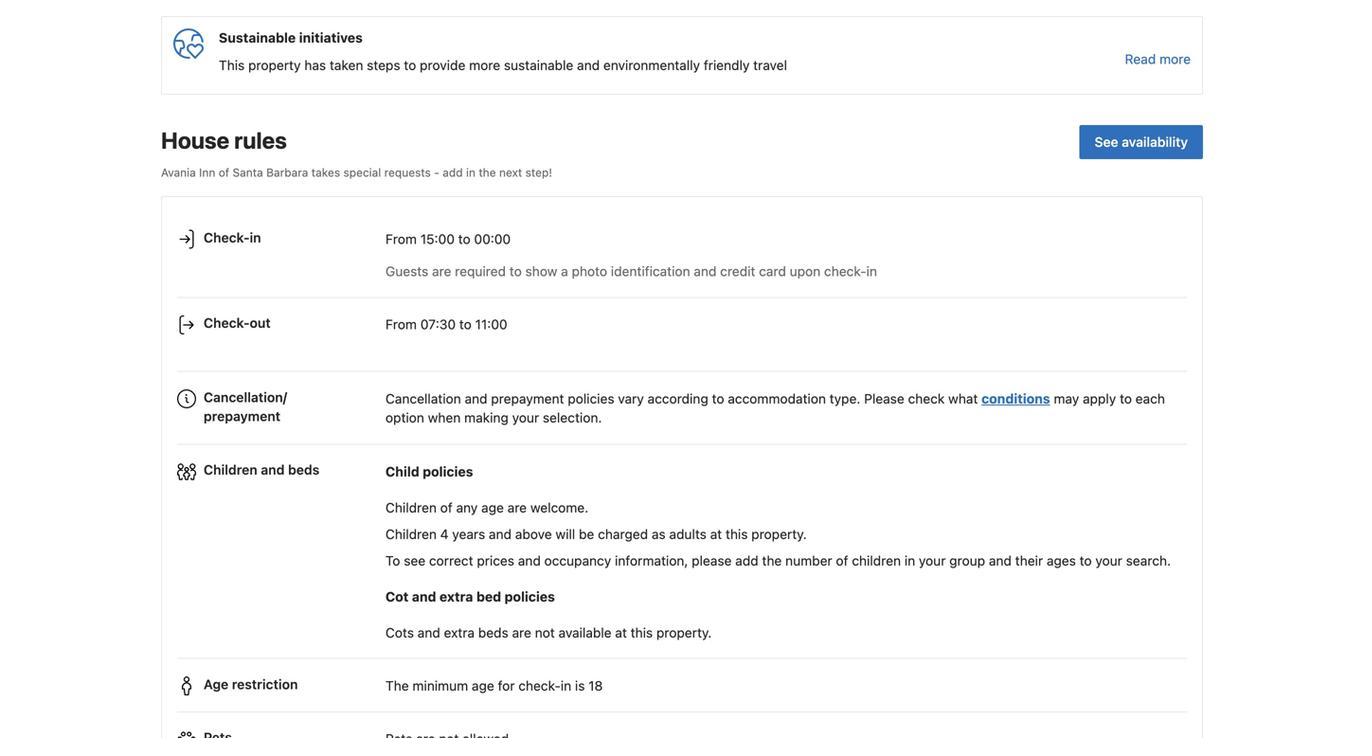 Task type: locate. For each thing, give the bounding box(es) containing it.
1 horizontal spatial of
[[440, 500, 453, 515]]

step!
[[526, 166, 552, 179]]

0 vertical spatial beds
[[288, 462, 320, 478]]

and right cot
[[412, 589, 436, 604]]

0 horizontal spatial add
[[443, 166, 463, 179]]

2 horizontal spatial of
[[836, 553, 849, 568]]

are for beds
[[512, 625, 532, 640]]

from
[[386, 231, 417, 247], [386, 317, 417, 332]]

property.
[[752, 526, 807, 542], [657, 625, 712, 640]]

see availability
[[1095, 134, 1188, 150]]

inn
[[199, 166, 215, 179]]

0 vertical spatial check-
[[204, 230, 250, 245]]

of right inn
[[219, 166, 229, 179]]

minimum
[[413, 678, 468, 694]]

add
[[443, 166, 463, 179], [736, 553, 759, 568]]

to right "15:00"
[[458, 231, 471, 247]]

according
[[648, 391, 709, 407]]

at up please
[[710, 526, 722, 542]]

at
[[710, 526, 722, 542], [615, 625, 627, 640]]

environmentally
[[604, 58, 700, 73]]

children and beds
[[204, 462, 320, 478]]

this
[[219, 58, 245, 73]]

are down "15:00"
[[432, 263, 451, 279]]

policies up any
[[423, 464, 473, 479]]

are for age
[[508, 500, 527, 515]]

requests
[[384, 166, 431, 179]]

add right -
[[443, 166, 463, 179]]

check- right for
[[519, 678, 561, 694]]

0 vertical spatial the
[[479, 166, 496, 179]]

your right making
[[512, 410, 539, 426]]

in right -
[[466, 166, 476, 179]]

2 horizontal spatial your
[[1096, 553, 1123, 568]]

conditions
[[982, 391, 1051, 407]]

and left their
[[989, 553, 1012, 568]]

1 horizontal spatial check-
[[824, 263, 867, 279]]

will
[[556, 526, 575, 542]]

welcome.
[[531, 500, 589, 515]]

children of any age are welcome.
[[386, 500, 589, 515]]

children up see at the left bottom of the page
[[386, 526, 437, 542]]

more right read
[[1160, 51, 1191, 67]]

making
[[464, 410, 509, 426]]

read
[[1125, 51, 1156, 67]]

0 vertical spatial children
[[204, 462, 258, 478]]

1 horizontal spatial your
[[919, 553, 946, 568]]

at right the "available" on the left
[[615, 625, 627, 640]]

of right number
[[836, 553, 849, 568]]

prices
[[477, 553, 515, 568]]

check- right upon
[[824, 263, 867, 279]]

age right any
[[481, 500, 504, 515]]

your inside the 'may apply to each option when making your selection.'
[[512, 410, 539, 426]]

occupancy
[[544, 553, 611, 568]]

type.
[[830, 391, 861, 407]]

vary
[[618, 391, 644, 407]]

0 vertical spatial extra
[[440, 589, 473, 604]]

policies
[[568, 391, 615, 407], [423, 464, 473, 479], [505, 589, 555, 604]]

house
[[161, 127, 229, 154]]

out
[[250, 315, 271, 331]]

of left any
[[440, 500, 453, 515]]

from up guests
[[386, 231, 417, 247]]

to right according
[[712, 391, 724, 407]]

cot and extra bed policies
[[386, 589, 555, 604]]

check-
[[824, 263, 867, 279], [519, 678, 561, 694]]

1 vertical spatial prepayment
[[204, 408, 281, 424]]

age left for
[[472, 678, 494, 694]]

0 horizontal spatial property.
[[657, 625, 712, 640]]

rules
[[234, 127, 287, 154]]

2 horizontal spatial policies
[[568, 391, 615, 407]]

prepayment up making
[[491, 391, 564, 407]]

2 from from the top
[[386, 317, 417, 332]]

age
[[481, 500, 504, 515], [472, 678, 494, 694]]

this right the "available" on the left
[[631, 625, 653, 640]]

2 vertical spatial are
[[512, 625, 532, 640]]

child policies
[[386, 464, 473, 479]]

07:30
[[421, 317, 456, 332]]

1 vertical spatial children
[[386, 500, 437, 515]]

property. up to see correct prices and occupancy information, please add the number of children in your group and their ages to your search. on the bottom of page
[[752, 526, 807, 542]]

property. down please
[[657, 625, 712, 640]]

extra left bed
[[440, 589, 473, 604]]

0 vertical spatial of
[[219, 166, 229, 179]]

0 vertical spatial from
[[386, 231, 417, 247]]

1 horizontal spatial at
[[710, 526, 722, 542]]

1 vertical spatial from
[[386, 317, 417, 332]]

0 vertical spatial are
[[432, 263, 451, 279]]

each
[[1136, 391, 1165, 407]]

card
[[759, 263, 786, 279]]

0 horizontal spatial your
[[512, 410, 539, 426]]

in left is
[[561, 678, 572, 694]]

policies up not
[[505, 589, 555, 604]]

more right provide
[[469, 58, 500, 73]]

this
[[726, 526, 748, 542], [631, 625, 653, 640]]

0 vertical spatial check-
[[824, 263, 867, 279]]

check- up cancellation/
[[204, 315, 250, 331]]

their
[[1016, 553, 1043, 568]]

add right please
[[736, 553, 759, 568]]

the minimum age for check-in is 18
[[386, 678, 603, 694]]

1 horizontal spatial beds
[[478, 625, 509, 640]]

has
[[304, 58, 326, 73]]

the left number
[[762, 553, 782, 568]]

see
[[404, 553, 426, 568]]

from left 07:30
[[386, 317, 417, 332]]

from for from 15:00 to 00:00
[[386, 231, 417, 247]]

required
[[455, 263, 506, 279]]

1 horizontal spatial property.
[[752, 526, 807, 542]]

prepayment
[[491, 391, 564, 407], [204, 408, 281, 424]]

children down child
[[386, 500, 437, 515]]

your left group
[[919, 553, 946, 568]]

from 15:00 to 00:00
[[386, 231, 511, 247]]

1 vertical spatial the
[[762, 553, 782, 568]]

the left next
[[479, 166, 496, 179]]

0 horizontal spatial of
[[219, 166, 229, 179]]

0 horizontal spatial policies
[[423, 464, 473, 479]]

0 horizontal spatial this
[[631, 625, 653, 640]]

to
[[386, 553, 400, 568]]

check-
[[204, 230, 250, 245], [204, 315, 250, 331]]

1 from from the top
[[386, 231, 417, 247]]

11:00
[[475, 317, 508, 332]]

0 horizontal spatial beds
[[288, 462, 320, 478]]

policies up 'selection.'
[[568, 391, 615, 407]]

barbara
[[266, 166, 308, 179]]

0 vertical spatial prepayment
[[491, 391, 564, 407]]

children down cancellation/ prepayment on the left of the page
[[204, 462, 258, 478]]

this up please
[[726, 526, 748, 542]]

and left credit
[[694, 263, 717, 279]]

please
[[864, 391, 905, 407]]

and up making
[[465, 391, 488, 407]]

cancellation and prepayment policies vary according to accommodation type. please check what conditions
[[386, 391, 1051, 407]]

your left search.
[[1096, 553, 1123, 568]]

0 horizontal spatial at
[[615, 625, 627, 640]]

in right upon
[[867, 263, 877, 279]]

check- for out
[[204, 315, 250, 331]]

1 vertical spatial at
[[615, 625, 627, 640]]

what
[[949, 391, 978, 407]]

1 vertical spatial are
[[508, 500, 527, 515]]

2 vertical spatial children
[[386, 526, 437, 542]]

guests
[[386, 263, 429, 279]]

1 vertical spatial check-
[[519, 678, 561, 694]]

takes
[[312, 166, 340, 179]]

1 check- from the top
[[204, 230, 250, 245]]

check- down inn
[[204, 230, 250, 245]]

information,
[[615, 553, 688, 568]]

check
[[908, 391, 945, 407]]

special
[[343, 166, 381, 179]]

2 vertical spatial of
[[836, 553, 849, 568]]

prepayment down cancellation/
[[204, 408, 281, 424]]

children for children 4 years and above will be charged as adults at this property.
[[386, 526, 437, 542]]

your
[[512, 410, 539, 426], [919, 553, 946, 568], [1096, 553, 1123, 568]]

1 vertical spatial policies
[[423, 464, 473, 479]]

1 vertical spatial add
[[736, 553, 759, 568]]

1 horizontal spatial the
[[762, 553, 782, 568]]

extra down cot and extra bed policies
[[444, 625, 475, 640]]

1 horizontal spatial this
[[726, 526, 748, 542]]

show
[[525, 263, 558, 279]]

1 vertical spatial check-
[[204, 315, 250, 331]]

1 vertical spatial beds
[[478, 625, 509, 640]]

2 check- from the top
[[204, 315, 250, 331]]

of
[[219, 166, 229, 179], [440, 500, 453, 515], [836, 553, 849, 568]]

and right the "sustainable" at top left
[[577, 58, 600, 73]]

in right children
[[905, 553, 916, 568]]

may apply to each option when making your selection.
[[386, 391, 1165, 426]]

number
[[786, 553, 833, 568]]

to left each
[[1120, 391, 1132, 407]]

group
[[950, 553, 986, 568]]

1 vertical spatial extra
[[444, 625, 475, 640]]

0 vertical spatial this
[[726, 526, 748, 542]]

and up prices
[[489, 526, 512, 542]]

to left show
[[510, 263, 522, 279]]

1 horizontal spatial more
[[1160, 51, 1191, 67]]

property
[[248, 58, 301, 73]]

0 horizontal spatial prepayment
[[204, 408, 281, 424]]

1 horizontal spatial policies
[[505, 589, 555, 604]]

avania inn of santa barbara takes special requests - add in the next step!
[[161, 166, 552, 179]]

friendly
[[704, 58, 750, 73]]

are up above
[[508, 500, 527, 515]]

0 vertical spatial property.
[[752, 526, 807, 542]]

0 horizontal spatial the
[[479, 166, 496, 179]]

are left not
[[512, 625, 532, 640]]

0 vertical spatial add
[[443, 166, 463, 179]]

more
[[1160, 51, 1191, 67], [469, 58, 500, 73]]



Task type: vqa. For each thing, say whether or not it's contained in the screenshot.
takes
yes



Task type: describe. For each thing, give the bounding box(es) containing it.
from for from 07:30 to 11:00
[[386, 317, 417, 332]]

correct
[[429, 553, 473, 568]]

a
[[561, 263, 568, 279]]

extra for beds
[[444, 625, 475, 640]]

1 vertical spatial age
[[472, 678, 494, 694]]

restriction
[[232, 676, 298, 692]]

children for children of any age are welcome.
[[386, 500, 437, 515]]

00:00
[[474, 231, 511, 247]]

1 vertical spatial this
[[631, 625, 653, 640]]

santa
[[233, 166, 263, 179]]

be
[[579, 526, 594, 542]]

cots
[[386, 625, 414, 640]]

see
[[1095, 134, 1119, 150]]

charged
[[598, 526, 648, 542]]

children for children and beds
[[204, 462, 258, 478]]

this property has taken steps to provide more sustainable and environmentally friendly travel
[[219, 58, 787, 73]]

as
[[652, 526, 666, 542]]

0 horizontal spatial more
[[469, 58, 500, 73]]

guests are required to show a photo identification and credit card upon check-in
[[386, 263, 877, 279]]

see availability button
[[1080, 125, 1203, 159]]

to left 11:00
[[459, 317, 472, 332]]

house rules
[[161, 127, 287, 154]]

2 vertical spatial policies
[[505, 589, 555, 604]]

1 vertical spatial of
[[440, 500, 453, 515]]

sustainable
[[219, 30, 296, 45]]

0 vertical spatial at
[[710, 526, 722, 542]]

may
[[1054, 391, 1080, 407]]

4
[[440, 526, 449, 542]]

years
[[452, 526, 485, 542]]

check-out
[[204, 315, 271, 331]]

taken
[[330, 58, 363, 73]]

children
[[852, 553, 901, 568]]

1 vertical spatial property.
[[657, 625, 712, 640]]

and down above
[[518, 553, 541, 568]]

read more
[[1125, 51, 1191, 67]]

18
[[589, 678, 603, 694]]

extra for bed
[[440, 589, 473, 604]]

cancellation/ prepayment
[[204, 389, 287, 424]]

initiatives
[[299, 30, 363, 45]]

-
[[434, 166, 440, 179]]

selection.
[[543, 410, 602, 426]]

sustainable initiatives
[[219, 30, 363, 45]]

cot
[[386, 589, 409, 604]]

please
[[692, 553, 732, 568]]

to see correct prices and occupancy information, please add the number of children in your group and their ages to your search.
[[386, 553, 1171, 568]]

read more button
[[1125, 50, 1191, 69]]

conditions link
[[982, 391, 1051, 407]]

more inside button
[[1160, 51, 1191, 67]]

upon
[[790, 263, 821, 279]]

the
[[386, 678, 409, 694]]

bed
[[477, 589, 501, 604]]

availability
[[1122, 134, 1188, 150]]

next
[[499, 166, 522, 179]]

ages
[[1047, 553, 1076, 568]]

avania
[[161, 166, 196, 179]]

child
[[386, 464, 420, 479]]

1 horizontal spatial add
[[736, 553, 759, 568]]

15:00
[[421, 231, 455, 247]]

credit
[[720, 263, 756, 279]]

to right steps
[[404, 58, 416, 73]]

to right ages
[[1080, 553, 1092, 568]]

apply
[[1083, 391, 1116, 407]]

0 horizontal spatial check-
[[519, 678, 561, 694]]

cancellation/
[[204, 389, 287, 405]]

check-in
[[204, 230, 261, 245]]

steps
[[367, 58, 400, 73]]

and down cancellation/ prepayment on the left of the page
[[261, 462, 285, 478]]

children 4 years and above will be charged as adults at this property.
[[386, 526, 807, 542]]

check- for in
[[204, 230, 250, 245]]

age restriction
[[204, 676, 298, 692]]

adults
[[669, 526, 707, 542]]

cancellation
[[386, 391, 461, 407]]

to inside the 'may apply to each option when making your selection.'
[[1120, 391, 1132, 407]]

1 horizontal spatial prepayment
[[491, 391, 564, 407]]

any
[[456, 500, 478, 515]]

age
[[204, 676, 229, 692]]

0 vertical spatial age
[[481, 500, 504, 515]]

search.
[[1126, 553, 1171, 568]]

and right the cots
[[418, 625, 440, 640]]

travel
[[753, 58, 787, 73]]

prepayment inside cancellation/ prepayment
[[204, 408, 281, 424]]

0 vertical spatial policies
[[568, 391, 615, 407]]

when
[[428, 410, 461, 426]]

for
[[498, 678, 515, 694]]

accommodation
[[728, 391, 826, 407]]

provide
[[420, 58, 466, 73]]

not
[[535, 625, 555, 640]]

identification
[[611, 263, 690, 279]]

cots and extra beds are not available at this property.
[[386, 625, 712, 640]]

is
[[575, 678, 585, 694]]

in down santa on the top of the page
[[250, 230, 261, 245]]

sustainable
[[504, 58, 574, 73]]



